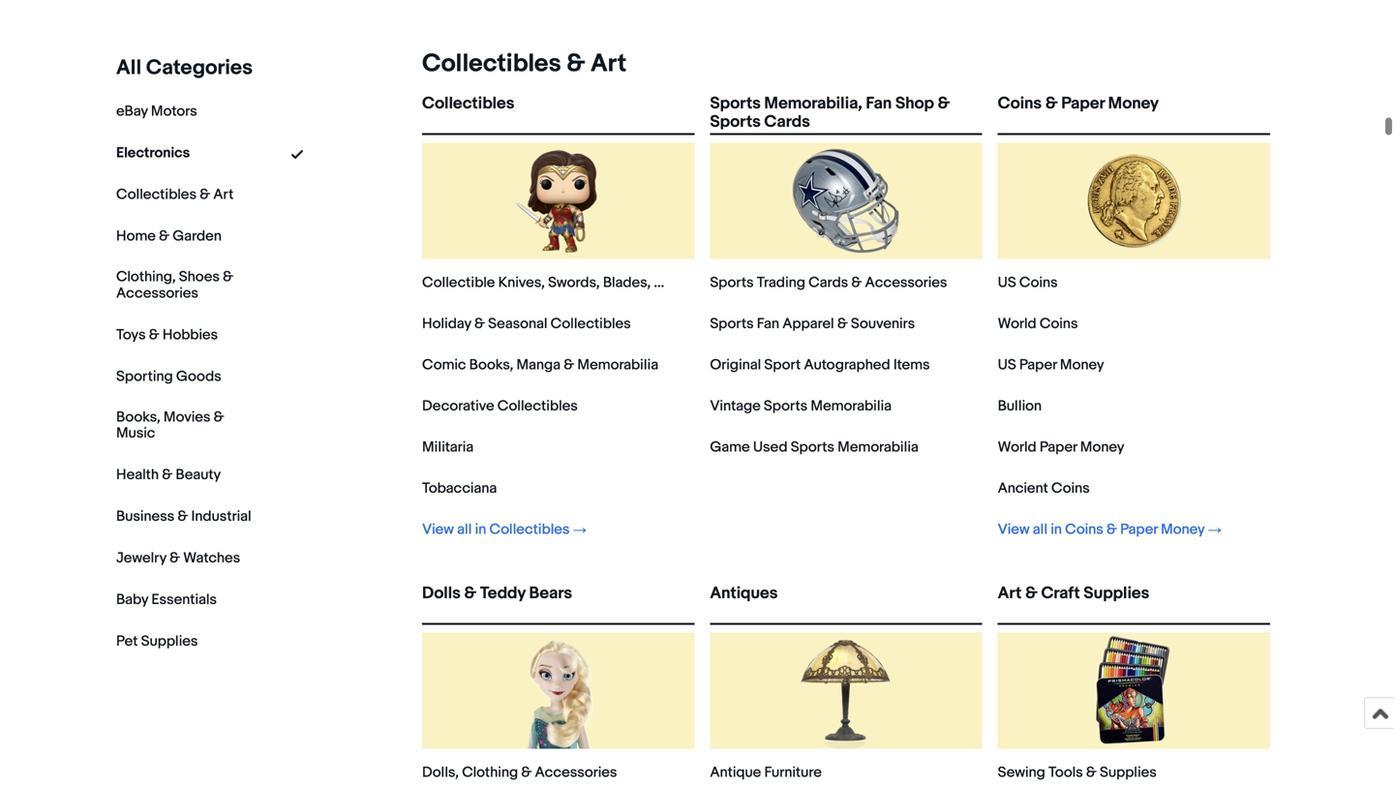 Task type: vqa. For each thing, say whether or not it's contained in the screenshot.
LABELS
no



Task type: describe. For each thing, give the bounding box(es) containing it.
us coins link
[[998, 274, 1058, 292]]

seasonal
[[488, 315, 548, 333]]

dolls
[[422, 584, 461, 604]]

original sport autographed items link
[[710, 356, 930, 374]]

all for collectibles
[[457, 521, 472, 539]]

vintage
[[710, 398, 761, 415]]

world paper money link
[[998, 439, 1125, 456]]

home & garden link
[[116, 228, 222, 245]]

supplies for sewing tools & supplies
[[1100, 764, 1157, 782]]

militaria link
[[422, 439, 474, 456]]

furniture
[[765, 764, 822, 782]]

coins for ancient
[[1052, 480, 1090, 497]]

decorative
[[422, 398, 495, 415]]

clothing, shoes & accessories
[[116, 268, 233, 302]]

sports fan apparel & souvenirs
[[710, 315, 916, 333]]

1 vertical spatial supplies
[[141, 633, 198, 651]]

antiques link
[[710, 584, 983, 619]]

antique furniture
[[710, 764, 822, 782]]

cards inside sports memorabilia, fan shop & sports cards
[[765, 112, 811, 132]]

watches
[[183, 550, 240, 567]]

hobbies
[[163, 326, 218, 344]]

ancient coins link
[[998, 480, 1090, 497]]

decorative collectibles
[[422, 398, 578, 415]]

& inside clothing, shoes & accessories
[[223, 268, 233, 286]]

blades,
[[603, 274, 651, 292]]

us paper money
[[998, 356, 1105, 374]]

comic books, manga & memorabilia link
[[422, 356, 659, 374]]

shop
[[896, 93, 935, 114]]

sport
[[765, 356, 801, 374]]

health
[[116, 467, 159, 484]]

collectible knives, swords, blades, armors & accessories link
[[422, 274, 801, 292]]

health & beauty link
[[116, 467, 221, 484]]

motors
[[151, 103, 197, 120]]

industrial
[[191, 508, 251, 526]]

accessories up apparel
[[719, 274, 801, 292]]

souvenirs
[[851, 315, 916, 333]]

tobacciana link
[[422, 480, 497, 497]]

art & craft supplies link
[[998, 584, 1271, 619]]

goods
[[176, 368, 222, 385]]

ebay
[[116, 103, 148, 120]]

world coins
[[998, 315, 1079, 333]]

original sport autographed items
[[710, 356, 930, 374]]

ebay motors
[[116, 103, 197, 120]]

toys
[[116, 326, 146, 344]]

categories
[[146, 55, 253, 80]]

tobacciana
[[422, 480, 497, 497]]

game used sports memorabilia
[[710, 439, 919, 456]]

dolls,
[[422, 764, 459, 782]]

sporting goods link
[[116, 368, 222, 385]]

toys & hobbies link
[[116, 326, 218, 344]]

home
[[116, 228, 156, 245]]

accessories down dolls & teddy bears image
[[535, 764, 617, 782]]

original
[[710, 356, 762, 374]]

dolls & teddy bears image
[[501, 633, 617, 749]]

us paper money link
[[998, 356, 1105, 374]]

dolls, clothing & accessories link
[[422, 764, 617, 782]]

dolls & teddy bears link
[[422, 584, 695, 619]]

1 vertical spatial fan
[[757, 315, 780, 333]]

jewelry & watches link
[[116, 550, 240, 567]]

beauty
[[176, 467, 221, 484]]

pet supplies
[[116, 633, 198, 651]]

ebay motors link
[[116, 103, 197, 120]]

view all in collectibles link
[[422, 521, 587, 539]]

books, inside "books, movies & music"
[[116, 409, 160, 426]]

coins & paper money image
[[1077, 143, 1193, 259]]

sports trading cards & accessories
[[710, 274, 948, 292]]

view for coins & paper money
[[998, 521, 1030, 539]]

1 vertical spatial cards
[[809, 274, 849, 292]]

antiques
[[710, 584, 778, 604]]

1 vertical spatial collectibles & art
[[116, 186, 234, 203]]

decorative collectibles link
[[422, 398, 578, 415]]

0 vertical spatial books,
[[469, 356, 514, 374]]

view for collectibles
[[422, 521, 454, 539]]

electronics
[[116, 144, 190, 162]]

0 vertical spatial memorabilia
[[578, 356, 659, 374]]

& inside "books, movies & music"
[[214, 409, 224, 426]]

holiday
[[422, 315, 471, 333]]

health & beauty
[[116, 467, 221, 484]]

clothing
[[462, 764, 518, 782]]

bears
[[529, 584, 573, 604]]

electronics link
[[116, 144, 190, 162]]

1 vertical spatial collectibles & art link
[[116, 186, 234, 203]]

movies
[[164, 409, 211, 426]]

us for us paper money
[[998, 356, 1017, 374]]



Task type: locate. For each thing, give the bounding box(es) containing it.
sporting goods
[[116, 368, 222, 385]]

fan left apparel
[[757, 315, 780, 333]]

home & garden
[[116, 228, 222, 245]]

collectibles & art link up collectibles link
[[415, 49, 627, 79]]

2 us from the top
[[998, 356, 1017, 374]]

accessories up toys & hobbies
[[116, 285, 198, 302]]

2 view from the left
[[998, 521, 1030, 539]]

coins & paper money
[[998, 93, 1160, 114]]

view down "tobacciana" "link"
[[422, 521, 454, 539]]

1 horizontal spatial in
[[1051, 521, 1063, 539]]

1 horizontal spatial all
[[1033, 521, 1048, 539]]

all
[[457, 521, 472, 539], [1033, 521, 1048, 539]]

0 horizontal spatial in
[[475, 521, 487, 539]]

2 horizontal spatial art
[[998, 584, 1022, 604]]

1 horizontal spatial collectibles & art link
[[415, 49, 627, 79]]

books,
[[469, 356, 514, 374], [116, 409, 160, 426]]

collectibles link
[[422, 93, 695, 129]]

1 world from the top
[[998, 315, 1037, 333]]

shoes
[[179, 268, 220, 286]]

accessories up souvenirs at the right of the page
[[866, 274, 948, 292]]

collectible knives, swords, blades, armors & accessories
[[422, 274, 801, 292]]

view all in coins & paper money link
[[998, 521, 1222, 539]]

paper inside "coins & paper money" link
[[1062, 93, 1105, 114]]

game
[[710, 439, 750, 456]]

view
[[422, 521, 454, 539], [998, 521, 1030, 539]]

art up collectibles link
[[591, 49, 627, 79]]

art & craft supplies image
[[1077, 633, 1193, 749]]

2 in from the left
[[1051, 521, 1063, 539]]

0 vertical spatial collectibles & art
[[422, 49, 627, 79]]

0 horizontal spatial fan
[[757, 315, 780, 333]]

fan left shop at the right of the page
[[866, 93, 892, 114]]

apparel
[[783, 315, 835, 333]]

armors
[[654, 274, 702, 292]]

collectibles & art link
[[415, 49, 627, 79], [116, 186, 234, 203]]

baby essentials
[[116, 591, 217, 609]]

2 world from the top
[[998, 439, 1037, 456]]

2 vertical spatial memorabilia
[[838, 439, 919, 456]]

items
[[894, 356, 930, 374]]

books, down sporting
[[116, 409, 160, 426]]

collectibles & art up home & garden link
[[116, 186, 234, 203]]

1 horizontal spatial books,
[[469, 356, 514, 374]]

us up bullion link
[[998, 356, 1017, 374]]

art & craft supplies
[[998, 584, 1150, 604]]

manga
[[517, 356, 561, 374]]

world down bullion
[[998, 439, 1037, 456]]

0 vertical spatial world
[[998, 315, 1037, 333]]

supplies right tools
[[1100, 764, 1157, 782]]

cards
[[765, 112, 811, 132], [809, 274, 849, 292]]

1 vertical spatial world
[[998, 439, 1037, 456]]

toys & hobbies
[[116, 326, 218, 344]]

all for coins & paper money
[[1033, 521, 1048, 539]]

memorabilia,
[[765, 93, 863, 114]]

us coins
[[998, 274, 1058, 292]]

0 horizontal spatial art
[[213, 186, 234, 203]]

memorabilia down vintage sports memorabilia
[[838, 439, 919, 456]]

all down ancient coins link
[[1033, 521, 1048, 539]]

sewing tools & supplies link
[[998, 764, 1157, 782]]

knives,
[[499, 274, 545, 292]]

0 vertical spatial cards
[[765, 112, 811, 132]]

jewelry & watches
[[116, 550, 240, 567]]

0 vertical spatial supplies
[[1084, 584, 1150, 604]]

1 horizontal spatial art
[[591, 49, 627, 79]]

2 vertical spatial supplies
[[1100, 764, 1157, 782]]

1 horizontal spatial view
[[998, 521, 1030, 539]]

garden
[[173, 228, 222, 245]]

business & industrial link
[[116, 508, 251, 526]]

autographed
[[804, 356, 891, 374]]

0 horizontal spatial collectibles & art link
[[116, 186, 234, 203]]

coins for us
[[1020, 274, 1058, 292]]

collectibles image
[[501, 143, 617, 259]]

sewing
[[998, 764, 1046, 782]]

all down tobacciana
[[457, 521, 472, 539]]

comic books, manga & memorabilia
[[422, 356, 659, 374]]

antique furniture link
[[710, 764, 822, 782]]

sports trading cards & accessories link
[[710, 274, 948, 292]]

clothing,
[[116, 268, 176, 286]]

art left craft
[[998, 584, 1022, 604]]

view all in coins & paper money
[[998, 521, 1206, 539]]

comic
[[422, 356, 466, 374]]

0 horizontal spatial all
[[457, 521, 472, 539]]

sports memorabilia, fan shop & sports cards link
[[710, 93, 983, 132]]

essentials
[[152, 591, 217, 609]]

supplies for art & craft supplies
[[1084, 584, 1150, 604]]

0 vertical spatial art
[[591, 49, 627, 79]]

collectibles & art up collectibles link
[[422, 49, 627, 79]]

in for coins & paper money
[[1051, 521, 1063, 539]]

collectibles
[[422, 49, 561, 79], [422, 93, 515, 114], [116, 186, 197, 203], [551, 315, 631, 333], [498, 398, 578, 415], [490, 521, 570, 539]]

in for collectibles
[[475, 521, 487, 539]]

baby essentials link
[[116, 591, 217, 609]]

supplies down the baby essentials link
[[141, 633, 198, 651]]

view down ancient
[[998, 521, 1030, 539]]

coins & paper money link
[[998, 93, 1271, 129]]

us for us coins
[[998, 274, 1017, 292]]

pet
[[116, 633, 138, 651]]

art up garden
[[213, 186, 234, 203]]

collectibles & art link up home & garden link
[[116, 186, 234, 203]]

world for world paper money
[[998, 439, 1037, 456]]

paper
[[1062, 93, 1105, 114], [1020, 356, 1057, 374], [1040, 439, 1078, 456], [1121, 521, 1158, 539]]

1 in from the left
[[475, 521, 487, 539]]

antiques image
[[789, 633, 905, 749]]

world paper money
[[998, 439, 1125, 456]]

world coins link
[[998, 315, 1079, 333]]

vintage sports memorabilia
[[710, 398, 892, 415]]

1 vertical spatial us
[[998, 356, 1017, 374]]

ancient coins
[[998, 480, 1090, 497]]

0 horizontal spatial view
[[422, 521, 454, 539]]

holiday & seasonal collectibles
[[422, 315, 631, 333]]

supplies right craft
[[1084, 584, 1150, 604]]

memorabilia right manga
[[578, 356, 659, 374]]

used
[[754, 439, 788, 456]]

accessories inside clothing, shoes & accessories
[[116, 285, 198, 302]]

0 vertical spatial us
[[998, 274, 1017, 292]]

2 all from the left
[[1033, 521, 1048, 539]]

swords,
[[548, 274, 600, 292]]

memorabilia down 'autographed'
[[811, 398, 892, 415]]

militaria
[[422, 439, 474, 456]]

& inside sports memorabilia, fan shop & sports cards
[[938, 93, 951, 114]]

sports fan apparel & souvenirs link
[[710, 315, 916, 333]]

collectible
[[422, 274, 495, 292]]

sporting
[[116, 368, 173, 385]]

1 vertical spatial books,
[[116, 409, 160, 426]]

us up world coins link
[[998, 274, 1017, 292]]

sports memorabilia, fan shop & sports cards
[[710, 93, 951, 132]]

vintage sports memorabilia link
[[710, 398, 892, 415]]

dolls & teddy bears
[[422, 584, 573, 604]]

all categories
[[116, 55, 253, 80]]

world down "us coins" link
[[998, 315, 1037, 333]]

coins
[[998, 93, 1042, 114], [1020, 274, 1058, 292], [1040, 315, 1079, 333], [1052, 480, 1090, 497], [1066, 521, 1104, 539]]

1 vertical spatial memorabilia
[[811, 398, 892, 415]]

books, movies & music link
[[116, 409, 252, 442]]

1 us from the top
[[998, 274, 1017, 292]]

world
[[998, 315, 1037, 333], [998, 439, 1037, 456]]

0 vertical spatial collectibles & art link
[[415, 49, 627, 79]]

1 view from the left
[[422, 521, 454, 539]]

0 vertical spatial fan
[[866, 93, 892, 114]]

in down tobacciana
[[475, 521, 487, 539]]

holiday & seasonal collectibles link
[[422, 315, 631, 333]]

dolls, clothing & accessories
[[422, 764, 617, 782]]

1 vertical spatial art
[[213, 186, 234, 203]]

books, up decorative collectibles
[[469, 356, 514, 374]]

1 horizontal spatial fan
[[866, 93, 892, 114]]

music
[[116, 425, 155, 442]]

0 horizontal spatial collectibles & art
[[116, 186, 234, 203]]

fan inside sports memorabilia, fan shop & sports cards
[[866, 93, 892, 114]]

1 all from the left
[[457, 521, 472, 539]]

in down ancient coins
[[1051, 521, 1063, 539]]

2 vertical spatial art
[[998, 584, 1022, 604]]

money
[[1109, 93, 1160, 114], [1061, 356, 1105, 374], [1081, 439, 1125, 456], [1162, 521, 1206, 539]]

teddy
[[480, 584, 526, 604]]

world for world coins
[[998, 315, 1037, 333]]

1 horizontal spatial collectibles & art
[[422, 49, 627, 79]]

all
[[116, 55, 142, 80]]

books, movies & music
[[116, 409, 224, 442]]

0 horizontal spatial books,
[[116, 409, 160, 426]]

antique
[[710, 764, 762, 782]]

sports memorabilia, fan shop & sports cards image
[[789, 143, 905, 259]]

in
[[475, 521, 487, 539], [1051, 521, 1063, 539]]

coins for world
[[1040, 315, 1079, 333]]

craft
[[1042, 584, 1081, 604]]

pet supplies link
[[116, 633, 198, 651]]



